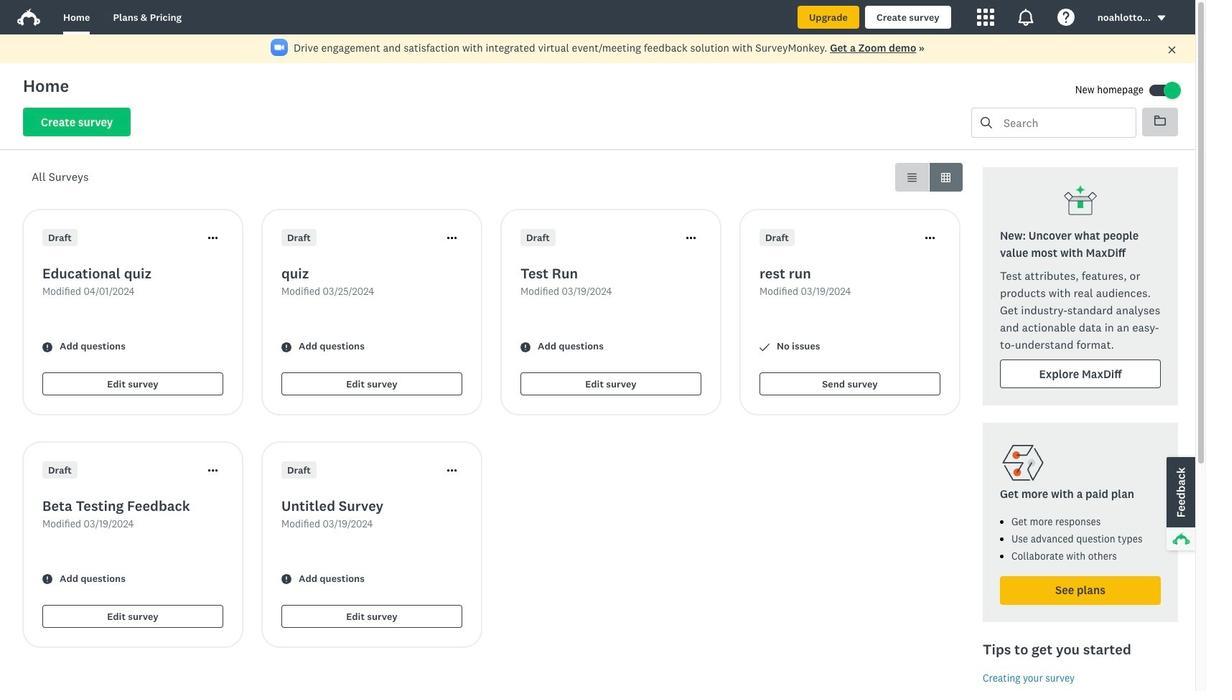 Task type: describe. For each thing, give the bounding box(es) containing it.
Search text field
[[992, 108, 1136, 137]]

response based pricing icon image
[[1000, 440, 1046, 486]]

notification center icon image
[[1017, 9, 1035, 26]]

2 horizontal spatial warning image
[[521, 342, 531, 352]]

2 brand logo image from the top
[[17, 9, 40, 26]]

1 folders image from the top
[[1155, 115, 1166, 126]]

no issues image
[[760, 342, 770, 352]]



Task type: locate. For each thing, give the bounding box(es) containing it.
1 vertical spatial warning image
[[42, 575, 52, 585]]

products icon image
[[977, 9, 994, 26], [977, 9, 994, 26]]

0 horizontal spatial warning image
[[42, 575, 52, 585]]

brand logo image
[[17, 6, 40, 29], [17, 9, 40, 26]]

warning image
[[282, 342, 292, 352], [42, 575, 52, 585]]

x image
[[1168, 45, 1177, 55]]

0 vertical spatial warning image
[[282, 342, 292, 352]]

max diff icon image
[[1064, 185, 1098, 219]]

folders image
[[1155, 115, 1166, 126], [1155, 116, 1166, 126]]

1 brand logo image from the top
[[17, 6, 40, 29]]

group
[[896, 163, 963, 192]]

warning image
[[42, 342, 52, 352], [521, 342, 531, 352], [282, 575, 292, 585]]

help icon image
[[1058, 9, 1075, 26]]

0 horizontal spatial warning image
[[42, 342, 52, 352]]

search image
[[981, 117, 992, 129], [981, 117, 992, 129]]

dropdown arrow icon image
[[1157, 13, 1167, 23], [1158, 16, 1166, 21]]

1 horizontal spatial warning image
[[282, 575, 292, 585]]

1 horizontal spatial warning image
[[282, 342, 292, 352]]

2 folders image from the top
[[1155, 116, 1166, 126]]



Task type: vqa. For each thing, say whether or not it's contained in the screenshot.
No issues icon to the top
no



